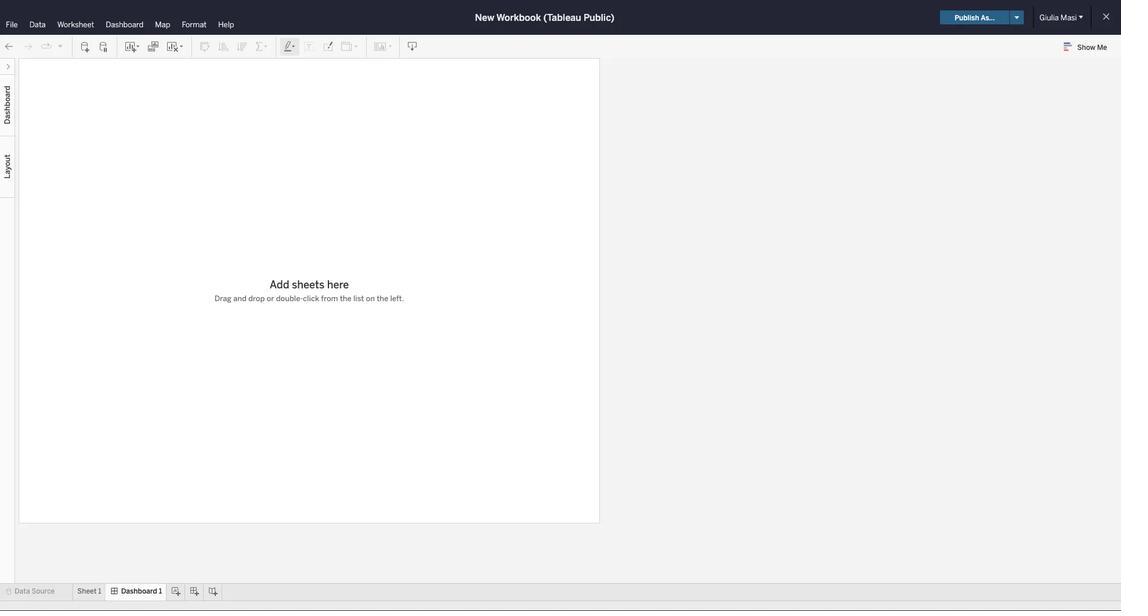 Task type: describe. For each thing, give the bounding box(es) containing it.
1 for dashboard 1
[[159, 587, 162, 595]]

drag
[[215, 294, 231, 303]]

fit image
[[341, 41, 359, 53]]

expand image
[[5, 63, 12, 70]]

add sheets here drag and drop or double-click from the list on the left.
[[215, 278, 404, 303]]

show me
[[1078, 43, 1107, 51]]

giulia masi
[[1040, 13, 1077, 22]]

swap rows and columns image
[[199, 41, 211, 53]]

left.
[[390, 294, 404, 303]]

new data source image
[[80, 41, 91, 53]]

show labels image
[[304, 41, 315, 53]]

drop
[[248, 294, 265, 303]]

duplicate image
[[147, 41, 159, 53]]

double-
[[276, 294, 303, 303]]

show me button
[[1059, 38, 1118, 56]]

layout
[[3, 154, 12, 179]]

1 horizontal spatial replay animation image
[[57, 43, 64, 49]]

source
[[32, 587, 55, 595]]

totals image
[[255, 41, 269, 53]]

data for data source
[[15, 587, 30, 595]]

add
[[270, 278, 289, 291]]

1 the from the left
[[340, 294, 352, 303]]

publish
[[955, 13, 979, 22]]

public)
[[584, 12, 615, 23]]

0 vertical spatial dashboard
[[106, 20, 144, 29]]

publish as...
[[955, 13, 995, 22]]

from
[[321, 294, 338, 303]]



Task type: vqa. For each thing, say whether or not it's contained in the screenshot.
3rd — from right
no



Task type: locate. For each thing, give the bounding box(es) containing it.
as...
[[981, 13, 995, 22]]

giulia
[[1040, 13, 1059, 22]]

dashboard right the sheet 1 on the left bottom of page
[[121, 587, 157, 595]]

1 vertical spatial data
[[15, 587, 30, 595]]

masi
[[1061, 13, 1077, 22]]

sort ascending image
[[218, 41, 229, 53]]

1 for sheet 1
[[98, 587, 101, 595]]

0 vertical spatial data
[[29, 20, 46, 29]]

show
[[1078, 43, 1096, 51]]

0 horizontal spatial replay animation image
[[41, 41, 52, 52]]

pause auto updates image
[[98, 41, 110, 53]]

data left the source
[[15, 587, 30, 595]]

help
[[218, 20, 234, 29]]

redo image
[[22, 41, 34, 53]]

(tableau
[[543, 12, 581, 23]]

format
[[182, 20, 207, 29]]

and
[[233, 294, 247, 303]]

sheet 1
[[77, 587, 101, 595]]

format workbook image
[[322, 41, 334, 53]]

here
[[327, 278, 349, 291]]

on
[[366, 294, 375, 303]]

click
[[303, 294, 319, 303]]

the
[[340, 294, 352, 303], [377, 294, 388, 303]]

sheets
[[292, 278, 325, 291]]

show/hide cards image
[[374, 41, 392, 53]]

1 vertical spatial dashboard
[[3, 86, 12, 124]]

dashboard down the expand image
[[3, 86, 12, 124]]

highlight image
[[283, 41, 297, 53]]

data for data
[[29, 20, 46, 29]]

replay animation image right redo image
[[41, 41, 52, 52]]

dashboard up "new worksheet" icon
[[106, 20, 144, 29]]

2 1 from the left
[[159, 587, 162, 595]]

1 horizontal spatial 1
[[159, 587, 162, 595]]

the left "list"
[[340, 294, 352, 303]]

download image
[[407, 41, 418, 53]]

clear sheet image
[[166, 41, 185, 53]]

map
[[155, 20, 170, 29]]

2 the from the left
[[377, 294, 388, 303]]

sort descending image
[[236, 41, 248, 53]]

new worksheet image
[[124, 41, 140, 53]]

new
[[475, 12, 494, 23]]

1
[[98, 587, 101, 595], [159, 587, 162, 595]]

dashboard
[[106, 20, 144, 29], [3, 86, 12, 124], [121, 587, 157, 595]]

dashboard 1
[[121, 587, 162, 595]]

new workbook (tableau public)
[[475, 12, 615, 23]]

2 vertical spatial dashboard
[[121, 587, 157, 595]]

list
[[353, 294, 364, 303]]

or
[[267, 294, 274, 303]]

sheet
[[77, 587, 97, 595]]

me
[[1097, 43, 1107, 51]]

undo image
[[3, 41, 15, 53]]

1 1 from the left
[[98, 587, 101, 595]]

replay animation image
[[41, 41, 52, 52], [57, 43, 64, 49]]

publish as... button
[[940, 10, 1010, 24]]

file
[[6, 20, 18, 29]]

workbook
[[496, 12, 541, 23]]

data
[[29, 20, 46, 29], [15, 587, 30, 595]]

0 horizontal spatial the
[[340, 294, 352, 303]]

data source
[[15, 587, 55, 595]]

data up redo image
[[29, 20, 46, 29]]

worksheet
[[57, 20, 94, 29]]

0 horizontal spatial 1
[[98, 587, 101, 595]]

the right 'on'
[[377, 294, 388, 303]]

replay animation image left 'new data source' 'image'
[[57, 43, 64, 49]]

1 horizontal spatial the
[[377, 294, 388, 303]]



